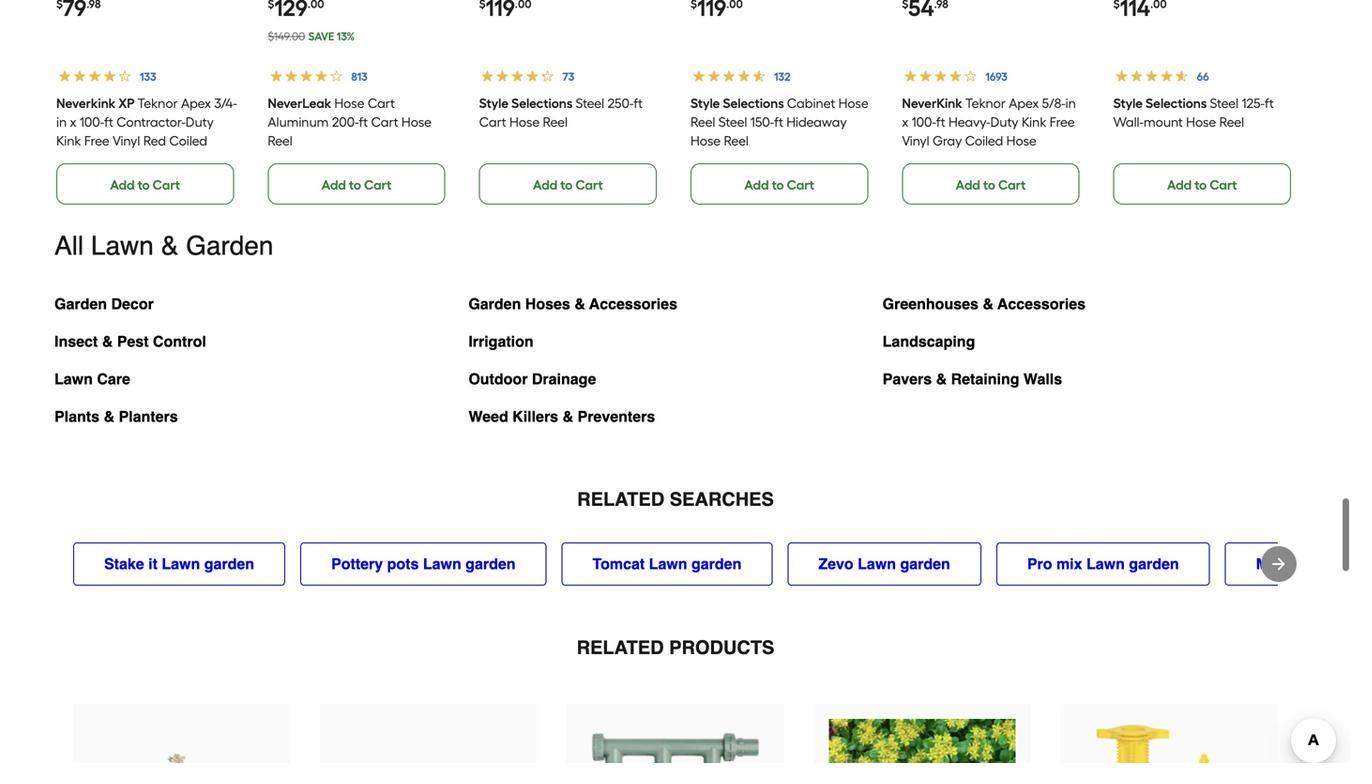Task type: vqa. For each thing, say whether or not it's contained in the screenshot.
2nd Coiled from right
yes



Task type: locate. For each thing, give the bounding box(es) containing it.
save
[[308, 30, 334, 43]]

1 duty from the left
[[186, 114, 214, 130]]

0 horizontal spatial teknor
[[138, 95, 178, 111]]

2 style from the left
[[691, 95, 720, 111]]

1 horizontal spatial 100-
[[912, 114, 937, 130]]

related up tomcat
[[578, 489, 665, 510]]

vinyl
[[113, 133, 140, 149], [902, 133, 930, 149]]

2 horizontal spatial steel
[[1211, 95, 1239, 111]]

2 horizontal spatial garden
[[469, 295, 521, 313]]

in inside teknor apex 5/8-in x 100-ft heavy-duty kink free vinyl gray coiled hose
[[1066, 95, 1077, 111]]

preventers
[[578, 408, 656, 425]]

1 vertical spatial in
[[56, 114, 67, 130]]

add to cart down gray
[[956, 177, 1026, 193]]

teknor for contractor-
[[138, 95, 178, 111]]

2 apex from the left
[[1009, 95, 1040, 111]]

pottery pots lawn garden
[[331, 555, 516, 573]]

2 to from the left
[[349, 177, 361, 193]]

in inside teknor apex 3/4- in x 100-ft contractor-duty kink free vinyl red coiled hose
[[56, 114, 67, 130]]

1 horizontal spatial style
[[691, 95, 720, 111]]

to for cabinet hose reel steel 150-ft hideaway hose reel
[[772, 177, 784, 193]]

kink for teknor apex 3/4- in x 100-ft contractor-duty kink free vinyl red coiled hose
[[56, 133, 81, 149]]

2 x from the left
[[902, 114, 909, 130]]

steel inside cabinet hose reel steel 150-ft hideaway hose reel
[[719, 114, 748, 130]]

free down 5/8-
[[1050, 114, 1075, 130]]

5 garden from the left
[[1130, 555, 1180, 573]]

4 add to cart link from the left
[[691, 163, 869, 205]]

0 vertical spatial related
[[578, 489, 665, 510]]

hideaway
[[787, 114, 847, 130]]

apex inside teknor apex 5/8-in x 100-ft heavy-duty kink free vinyl gray coiled hose
[[1009, 95, 1040, 111]]

0 horizontal spatial steel
[[576, 95, 605, 111]]

1 garden from the left
[[204, 555, 254, 573]]

4 to from the left
[[772, 177, 784, 193]]

duty for heavy-
[[991, 114, 1019, 130]]

teknor inside teknor apex 5/8-in x 100-ft heavy-duty kink free vinyl gray coiled hose
[[966, 95, 1006, 111]]

ft inside cabinet hose reel steel 150-ft hideaway hose reel
[[775, 114, 784, 130]]

steel inside steel 250-ft cart hose reel
[[576, 95, 605, 111]]

to down teknor apex 5/8-in x 100-ft heavy-duty kink free vinyl gray coiled hose
[[984, 177, 996, 193]]

1 horizontal spatial in
[[1066, 95, 1077, 111]]

apex left 5/8-
[[1009, 95, 1040, 111]]

add to cart link
[[56, 163, 234, 205], [268, 163, 446, 205], [479, 163, 657, 205], [691, 163, 869, 205], [902, 163, 1080, 205], [1114, 163, 1292, 205]]

moss
[[1257, 555, 1295, 573]]

&
[[161, 231, 179, 261], [575, 295, 586, 313], [983, 295, 994, 313], [102, 333, 113, 350], [937, 370, 947, 388], [104, 408, 115, 425], [563, 408, 574, 425]]

& inside insect & pest control link
[[102, 333, 113, 350]]

0 horizontal spatial kink
[[56, 133, 81, 149]]

5 list item from the left
[[902, 0, 1084, 205]]

6 add to cart from the left
[[1168, 177, 1238, 193]]

cart for teknor apex 3/4- in x 100-ft contractor-duty kink free vinyl red coiled hose
[[153, 177, 180, 193]]

add to cart down cabinet hose reel steel 150-ft hideaway hose reel
[[745, 177, 815, 193]]

5 add from the left
[[956, 177, 981, 193]]

5 add to cart link from the left
[[902, 163, 1080, 205]]

0 horizontal spatial garden
[[54, 295, 107, 313]]

coiled inside teknor apex 3/4- in x 100-ft contractor-duty kink free vinyl red coiled hose
[[169, 133, 207, 149]]

2 list item from the left
[[268, 0, 449, 205]]

2 horizontal spatial style
[[1114, 95, 1143, 111]]

related for related searches
[[578, 489, 665, 510]]

garden for pro mix lawn garden
[[1130, 555, 1180, 573]]

add for cabinet hose reel steel 150-ft hideaway hose reel
[[745, 177, 769, 193]]

1 selections from the left
[[512, 95, 573, 111]]

5 to from the left
[[984, 177, 996, 193]]

cart for steel 125-ft wall-mount hose reel
[[1210, 177, 1238, 193]]

greenhouses & accessories link
[[883, 291, 1086, 329]]

steel inside the steel 125-ft wall-mount hose reel
[[1211, 95, 1239, 111]]

add down the mount
[[1168, 177, 1192, 193]]

lawn
[[91, 231, 154, 261], [54, 370, 93, 388], [162, 555, 200, 573], [423, 555, 462, 573], [649, 555, 688, 573], [858, 555, 897, 573], [1087, 555, 1125, 573]]

related for related products
[[577, 637, 664, 659]]

vinyl left gray
[[902, 133, 930, 149]]

teknor for heavy-
[[966, 95, 1006, 111]]

hoses
[[526, 295, 571, 313]]

free for teknor apex 5/8-in x 100-ft heavy-duty kink free vinyl gray coiled hose
[[1050, 114, 1075, 130]]

steel left 250-
[[576, 95, 605, 111]]

100- down neverkink xp
[[80, 114, 104, 130]]

2 coiled from the left
[[966, 133, 1004, 149]]

tomcat lawn garden link
[[562, 543, 773, 586]]

care
[[97, 370, 130, 388]]

add to cart link down cabinet hose reel steel 150-ft hideaway hose reel
[[691, 163, 869, 205]]

garden right it
[[204, 555, 254, 573]]

0 vertical spatial in
[[1066, 95, 1077, 111]]

planters
[[119, 408, 178, 425]]

add to cart link down gray
[[902, 163, 1080, 205]]

2 add to cart from the left
[[322, 177, 392, 193]]

ft inside "hose cart aluminum 200-ft cart hose reel"
[[359, 114, 368, 130]]

add to cart down the steel 125-ft wall-mount hose reel
[[1168, 177, 1238, 193]]

4 list item from the left
[[691, 0, 872, 205]]

garden right pots
[[466, 555, 516, 573]]

3 selections from the left
[[1146, 95, 1208, 111]]

0 horizontal spatial selections
[[512, 95, 573, 111]]

teknor inside teknor apex 3/4- in x 100-ft contractor-duty kink free vinyl red coiled hose
[[138, 95, 178, 111]]

1 horizontal spatial apex
[[1009, 95, 1040, 111]]

insect & pest control link
[[54, 329, 206, 366]]

2 garden from the left
[[466, 555, 516, 573]]

1 list item from the left
[[56, 0, 238, 205]]

2 horizontal spatial selections
[[1146, 95, 1208, 111]]

it
[[148, 555, 158, 573]]

pottery
[[331, 555, 383, 573]]

2 horizontal spatial style selections
[[1114, 95, 1208, 111]]

out
[[1299, 555, 1323, 573]]

ft inside teknor apex 5/8-in x 100-ft heavy-duty kink free vinyl gray coiled hose
[[937, 114, 946, 130]]

1 horizontal spatial kink
[[1022, 114, 1047, 130]]

barbed x 1/2-in fnpt saddle tee (pack of-25) image
[[1076, 719, 1263, 763]]

neverkink
[[902, 95, 963, 111]]

to down the steel 125-ft wall-mount hose reel
[[1195, 177, 1208, 193]]

hose cart aluminum 200-ft cart hose reel
[[268, 95, 432, 149]]

1 horizontal spatial steel
[[719, 114, 748, 130]]

selections for 150-
[[723, 95, 785, 111]]

style selections
[[479, 95, 573, 111], [691, 95, 785, 111], [1114, 95, 1208, 111]]

1 horizontal spatial coiled
[[966, 133, 1004, 149]]

1 horizontal spatial accessories
[[998, 295, 1086, 313]]

add to cart link for steel 125-ft wall-mount hose reel
[[1114, 163, 1292, 205]]

0 horizontal spatial style
[[479, 95, 509, 111]]

1 100- from the left
[[80, 114, 104, 130]]

125-
[[1242, 95, 1265, 111]]

walls
[[1024, 370, 1063, 388]]

add for hose cart aluminum 200-ft cart hose reel
[[322, 177, 346, 193]]

teknor
[[138, 95, 178, 111], [966, 95, 1006, 111]]

3 list item from the left
[[479, 0, 661, 205]]

all lawn & garden
[[54, 231, 274, 261]]

3 add to cart from the left
[[533, 177, 603, 193]]

0 horizontal spatial duty
[[186, 114, 214, 130]]

x
[[70, 114, 76, 130], [902, 114, 909, 130]]

steel left 150-
[[719, 114, 748, 130]]

add to cart down "hose cart aluminum 200-ft cart hose reel"
[[322, 177, 392, 193]]

1 add to cart link from the left
[[56, 163, 234, 205]]

0 horizontal spatial x
[[70, 114, 76, 130]]

mix
[[1057, 555, 1083, 573]]

add to cart for teknor apex 3/4- in x 100-ft contractor-duty kink free vinyl red coiled hose
[[110, 177, 180, 193]]

garden right the zevo
[[901, 555, 951, 573]]

5 add to cart from the left
[[956, 177, 1026, 193]]

add to cart link down "hose cart aluminum 200-ft cart hose reel"
[[268, 163, 446, 205]]

kink down 5/8-
[[1022, 114, 1047, 130]]

200-
[[332, 114, 359, 130]]

vinyl left red
[[113, 133, 140, 149]]

lawn right pots
[[423, 555, 462, 573]]

style for cabinet hose reel steel 150-ft hideaway hose reel
[[691, 95, 720, 111]]

0 horizontal spatial vinyl
[[113, 133, 140, 149]]

$149.00 save 13%
[[268, 30, 355, 43]]

coiled down heavy-
[[966, 133, 1004, 149]]

4 add from the left
[[745, 177, 769, 193]]

2 vinyl from the left
[[902, 133, 930, 149]]

sprinkler 5000-sq ft impulse tripod lawn sprinkler image
[[88, 719, 275, 763]]

teknor up heavy-
[[966, 95, 1006, 111]]

1 vinyl from the left
[[113, 133, 140, 149]]

2 add to cart link from the left
[[268, 163, 446, 205]]

3 add to cart link from the left
[[479, 163, 657, 205]]

6 to from the left
[[1195, 177, 1208, 193]]

style for steel 125-ft wall-mount hose reel
[[1114, 95, 1143, 111]]

2 teknor from the left
[[966, 95, 1006, 111]]

to down red
[[138, 177, 150, 193]]

duty inside teknor apex 5/8-in x 100-ft heavy-duty kink free vinyl gray coiled hose
[[991, 114, 1019, 130]]

kink down neverkink
[[56, 133, 81, 149]]

x inside teknor apex 3/4- in x 100-ft contractor-duty kink free vinyl red coiled hose
[[70, 114, 76, 130]]

6 list item from the left
[[1114, 0, 1295, 205]]

6 add to cart link from the left
[[1114, 163, 1292, 205]]

1 horizontal spatial garden
[[186, 231, 274, 261]]

teknor apex 5/8-in x 100-ft heavy-duty kink free vinyl gray coiled hose
[[902, 95, 1077, 149]]

in
[[1066, 95, 1077, 111], [56, 114, 67, 130]]

1 horizontal spatial teknor
[[966, 95, 1006, 111]]

to for hose cart aluminum 200-ft cart hose reel
[[349, 177, 361, 193]]

selections left 250-
[[512, 95, 573, 111]]

0 horizontal spatial 100-
[[80, 114, 104, 130]]

2 style selections from the left
[[691, 95, 785, 111]]

related down tomcat
[[577, 637, 664, 659]]

in for teknor apex 5/8-in x 100-ft heavy-duty kink free vinyl gray coiled hose
[[1066, 95, 1077, 111]]

steel left 125- in the top right of the page
[[1211, 95, 1239, 111]]

garden for pottery pots lawn garden
[[466, 555, 516, 573]]

1 horizontal spatial duty
[[991, 114, 1019, 130]]

teknor up contractor-
[[138, 95, 178, 111]]

2 selections from the left
[[723, 95, 785, 111]]

free down neverkink xp
[[84, 133, 109, 149]]

list item
[[56, 0, 238, 205], [268, 0, 449, 205], [479, 0, 661, 205], [691, 0, 872, 205], [902, 0, 1084, 205], [1114, 0, 1295, 205]]

to for teknor apex 5/8-in x 100-ft heavy-duty kink free vinyl gray coiled hose
[[984, 177, 996, 193]]

1 add to cart from the left
[[110, 177, 180, 193]]

0 vertical spatial free
[[1050, 114, 1075, 130]]

lawn down 'insect'
[[54, 370, 93, 388]]

cart for teknor apex 5/8-in x 100-ft heavy-duty kink free vinyl gray coiled hose
[[999, 177, 1026, 193]]

3 style from the left
[[1114, 95, 1143, 111]]

pottery pots lawn garden link
[[300, 543, 547, 586]]

1 vertical spatial related
[[577, 637, 664, 659]]

x inside teknor apex 5/8-in x 100-ft heavy-duty kink free vinyl gray coiled hose
[[902, 114, 909, 130]]

add to cart link down the steel 125-ft wall-mount hose reel
[[1114, 163, 1292, 205]]

0 horizontal spatial style selections
[[479, 95, 573, 111]]

1 style selections from the left
[[479, 95, 573, 111]]

0 horizontal spatial coiled
[[169, 133, 207, 149]]

add down teknor apex 3/4- in x 100-ft contractor-duty kink free vinyl red coiled hose
[[110, 177, 135, 193]]

add to cart link for teknor apex 5/8-in x 100-ft heavy-duty kink free vinyl gray coiled hose
[[902, 163, 1080, 205]]

wall-
[[1114, 114, 1144, 130]]

zevo
[[819, 555, 854, 573]]

3 to from the left
[[561, 177, 573, 193]]

coiled inside teknor apex 5/8-in x 100-ft heavy-duty kink free vinyl gray coiled hose
[[966, 133, 1004, 149]]

style selections for 150-
[[691, 95, 785, 111]]

decor
[[111, 295, 154, 313]]

4 add to cart from the left
[[745, 177, 815, 193]]

0 horizontal spatial apex
[[181, 95, 211, 111]]

selections
[[512, 95, 573, 111], [723, 95, 785, 111], [1146, 95, 1208, 111]]

2 100- from the left
[[912, 114, 937, 130]]

1 horizontal spatial vinyl
[[902, 133, 930, 149]]

pro mix lawn garden
[[1028, 555, 1180, 573]]

selections up 150-
[[723, 95, 785, 111]]

duty inside teknor apex 3/4- in x 100-ft contractor-duty kink free vinyl red coiled hose
[[186, 114, 214, 130]]

250-
[[608, 95, 634, 111]]

add down 200-
[[322, 177, 346, 193]]

1 vertical spatial free
[[84, 133, 109, 149]]

plants
[[54, 408, 100, 425]]

add down steel 250-ft cart hose reel
[[533, 177, 558, 193]]

accessories up walls
[[998, 295, 1086, 313]]

apex left 3/4-
[[181, 95, 211, 111]]

& inside greenhouses & accessories link
[[983, 295, 994, 313]]

1 x from the left
[[70, 114, 76, 130]]

reel inside "hose cart aluminum 200-ft cart hose reel"
[[268, 133, 293, 149]]

3 garden from the left
[[692, 555, 742, 573]]

add down 150-
[[745, 177, 769, 193]]

to down cabinet hose reel steel 150-ft hideaway hose reel
[[772, 177, 784, 193]]

add to cart
[[110, 177, 180, 193], [322, 177, 392, 193], [533, 177, 603, 193], [745, 177, 815, 193], [956, 177, 1026, 193], [1168, 177, 1238, 193]]

gray
[[933, 133, 963, 149]]

100- inside teknor apex 3/4- in x 100-ft contractor-duty kink free vinyl red coiled hose
[[80, 114, 104, 130]]

cart
[[368, 95, 395, 111], [371, 114, 399, 130], [479, 114, 507, 130], [153, 177, 180, 193], [364, 177, 392, 193], [576, 177, 603, 193], [787, 177, 815, 193], [999, 177, 1026, 193], [1210, 177, 1238, 193]]

lawn right the zevo
[[858, 555, 897, 573]]

2 add from the left
[[322, 177, 346, 193]]

to
[[138, 177, 150, 193], [349, 177, 361, 193], [561, 177, 573, 193], [772, 177, 784, 193], [984, 177, 996, 193], [1195, 177, 1208, 193]]

kink inside teknor apex 5/8-in x 100-ft heavy-duty kink free vinyl gray coiled hose
[[1022, 114, 1047, 130]]

duty
[[186, 114, 214, 130], [991, 114, 1019, 130]]

1 apex from the left
[[181, 95, 211, 111]]

vinyl inside teknor apex 3/4- in x 100-ft contractor-duty kink free vinyl red coiled hose
[[113, 133, 140, 149]]

add to cart link down red
[[56, 163, 234, 205]]

free
[[1050, 114, 1075, 130], [84, 133, 109, 149]]

add to cart link down steel 250-ft cart hose reel
[[479, 163, 657, 205]]

accessories right hoses
[[590, 295, 678, 313]]

1 vertical spatial kink
[[56, 133, 81, 149]]

100- down neverkink
[[912, 114, 937, 130]]

selections up the mount
[[1146, 95, 1208, 111]]

style selections for mount
[[1114, 95, 1208, 111]]

add to cart for steel 125-ft wall-mount hose reel
[[1168, 177, 1238, 193]]

garden for garden hoses & accessories
[[469, 295, 521, 313]]

1 to from the left
[[138, 177, 150, 193]]

2 duty from the left
[[991, 114, 1019, 130]]

6 add from the left
[[1168, 177, 1192, 193]]

add down gray
[[956, 177, 981, 193]]

steel 125-ft wall-mount hose reel
[[1114, 95, 1275, 130]]

hose
[[335, 95, 365, 111], [839, 95, 869, 111], [402, 114, 432, 130], [510, 114, 540, 130], [1187, 114, 1217, 130], [691, 133, 721, 149], [1007, 133, 1037, 149], [56, 152, 86, 168]]

1 horizontal spatial free
[[1050, 114, 1075, 130]]

kink inside teknor apex 3/4- in x 100-ft contractor-duty kink free vinyl red coiled hose
[[56, 133, 81, 149]]

1 style from the left
[[479, 95, 509, 111]]

to down steel 250-ft cart hose reel
[[561, 177, 573, 193]]

1 horizontal spatial x
[[902, 114, 909, 130]]

style selections for hose
[[479, 95, 573, 111]]

0 horizontal spatial free
[[84, 133, 109, 149]]

coiled right red
[[169, 133, 207, 149]]

apex inside teknor apex 3/4- in x 100-ft contractor-duty kink free vinyl red coiled hose
[[181, 95, 211, 111]]

stake
[[104, 555, 144, 573]]

garden hoses & accessories
[[469, 295, 678, 313]]

0 vertical spatial kink
[[1022, 114, 1047, 130]]

neverkink
[[56, 95, 116, 111]]

garden
[[186, 231, 274, 261], [54, 295, 107, 313], [469, 295, 521, 313]]

stake it lawn garden
[[104, 555, 254, 573]]

in for teknor apex 3/4- in x 100-ft contractor-duty kink free vinyl red coiled hose
[[56, 114, 67, 130]]

steel
[[576, 95, 605, 111], [1211, 95, 1239, 111], [719, 114, 748, 130]]

100- inside teknor apex 5/8-in x 100-ft heavy-duty kink free vinyl gray coiled hose
[[912, 114, 937, 130]]

vinyl inside teknor apex 5/8-in x 100-ft heavy-duty kink free vinyl gray coiled hose
[[902, 133, 930, 149]]

add to cart down red
[[110, 177, 180, 193]]

3 style selections from the left
[[1114, 95, 1208, 111]]

free inside teknor apex 3/4- in x 100-ft contractor-duty kink free vinyl red coiled hose
[[84, 133, 109, 149]]

0 horizontal spatial in
[[56, 114, 67, 130]]

3 add from the left
[[533, 177, 558, 193]]

red
[[143, 133, 166, 149]]

free inside teknor apex 5/8-in x 100-ft heavy-duty kink free vinyl gray coiled hose
[[1050, 114, 1075, 130]]

to for steel 125-ft wall-mount hose reel
[[1195, 177, 1208, 193]]

add to cart link for cabinet hose reel steel 150-ft hideaway hose reel
[[691, 163, 869, 205]]

style
[[479, 95, 509, 111], [691, 95, 720, 111], [1114, 95, 1143, 111]]

garden decor link
[[54, 291, 154, 329]]

lawn right mix
[[1087, 555, 1125, 573]]

steel for 125-
[[1211, 95, 1239, 111]]

hose inside the steel 125-ft wall-mount hose reel
[[1187, 114, 1217, 130]]

contractor-
[[117, 114, 186, 130]]

1 coiled from the left
[[169, 133, 207, 149]]

related
[[578, 489, 665, 510], [577, 637, 664, 659]]

add to cart down steel 250-ft cart hose reel
[[533, 177, 603, 193]]

tomcat
[[593, 555, 645, 573]]

accessories
[[590, 295, 678, 313], [998, 295, 1086, 313]]

apex
[[181, 95, 211, 111], [1009, 95, 1040, 111]]

1 add from the left
[[110, 177, 135, 193]]

selections for hose
[[512, 95, 573, 111]]

to down "hose cart aluminum 200-ft cart hose reel"
[[349, 177, 361, 193]]

garden right mix
[[1130, 555, 1180, 573]]

1 horizontal spatial selections
[[723, 95, 785, 111]]

0 horizontal spatial accessories
[[590, 295, 678, 313]]

garden down searches
[[692, 555, 742, 573]]

add to cart for hose cart aluminum 200-ft cart hose reel
[[322, 177, 392, 193]]

reel
[[543, 114, 568, 130], [691, 114, 716, 130], [1220, 114, 1245, 130], [268, 133, 293, 149], [724, 133, 749, 149]]

1 horizontal spatial style selections
[[691, 95, 785, 111]]

1 teknor from the left
[[138, 95, 178, 111]]



Task type: describe. For each thing, give the bounding box(es) containing it.
landscaping
[[883, 333, 976, 350]]

cart for cabinet hose reel steel 150-ft hideaway hose reel
[[787, 177, 815, 193]]

lawn care link
[[54, 366, 130, 404]]

add for steel 125-ft wall-mount hose reel
[[1168, 177, 1192, 193]]

add to cart for steel 250-ft cart hose reel
[[533, 177, 603, 193]]

1 accessories from the left
[[590, 295, 678, 313]]

plants & planters link
[[54, 404, 178, 441]]

x for neverkink xp
[[70, 114, 76, 130]]

& inside weed killers & preventers link
[[563, 408, 574, 425]]

cart for hose cart aluminum 200-ft cart hose reel
[[364, 177, 392, 193]]

plants & planters
[[54, 408, 178, 425]]

lawn right tomcat
[[649, 555, 688, 573]]

zevo lawn garden link
[[788, 543, 982, 586]]

heavy-
[[949, 114, 991, 130]]

moss out law link
[[1226, 543, 1352, 586]]

golden creeping sedum in a 2-in pot in pot image
[[829, 719, 1016, 763]]

ft inside teknor apex 3/4- in x 100-ft contractor-duty kink free vinyl red coiled hose
[[104, 114, 113, 130]]

cart for steel 250-ft cart hose reel
[[576, 177, 603, 193]]

add to cart link for steel 250-ft cart hose reel
[[479, 163, 657, 205]]

weed
[[469, 408, 509, 425]]

coiled for heavy-
[[966, 133, 1004, 149]]

stake it lawn garden link
[[73, 543, 285, 586]]

lawn care
[[54, 370, 130, 388]]

cabinet
[[787, 95, 836, 111]]

to for steel 250-ft cart hose reel
[[561, 177, 573, 193]]

4 garden from the left
[[901, 555, 951, 573]]

insect
[[54, 333, 98, 350]]

pavers & retaining walls link
[[883, 366, 1063, 404]]

duty for contractor-
[[186, 114, 214, 130]]

ft inside steel 250-ft cart hose reel
[[634, 95, 643, 111]]

outdoor
[[469, 370, 528, 388]]

list item containing neverkink
[[902, 0, 1084, 205]]

pro mix lawn garden link
[[997, 543, 1211, 586]]

pest
[[117, 333, 149, 350]]

teknor apex 3/4- in x 100-ft contractor-duty kink free vinyl red coiled hose
[[56, 95, 237, 168]]

products
[[669, 637, 775, 659]]

hose inside steel 250-ft cart hose reel
[[510, 114, 540, 130]]

cart inside steel 250-ft cart hose reel
[[479, 114, 507, 130]]

related searches
[[578, 489, 774, 510]]

cabinet hose reel steel 150-ft hideaway hose reel
[[691, 95, 869, 149]]

greenhouses
[[883, 295, 979, 313]]

all
[[54, 231, 84, 261]]

greenhouses & accessories
[[883, 295, 1086, 313]]

kink for teknor apex 5/8-in x 100-ft heavy-duty kink free vinyl gray coiled hose
[[1022, 114, 1047, 130]]

xp
[[118, 95, 135, 111]]

outdoor drainage
[[469, 370, 596, 388]]

weed killers & preventers
[[469, 408, 656, 425]]

list item containing neverleak
[[268, 0, 449, 205]]

100- for heavy-
[[912, 114, 937, 130]]

killers
[[513, 408, 559, 425]]

list item containing neverkink xp
[[56, 0, 238, 205]]

ft inside the steel 125-ft wall-mount hose reel
[[1265, 95, 1275, 111]]

coiled for contractor-
[[169, 133, 207, 149]]

steel 250-ft cart hose reel
[[479, 95, 643, 130]]

insect & pest control
[[54, 333, 206, 350]]

to for teknor apex 3/4- in x 100-ft contractor-duty kink free vinyl red coiled hose
[[138, 177, 150, 193]]

lawn right all
[[91, 231, 154, 261]]

hose inside teknor apex 5/8-in x 100-ft heavy-duty kink free vinyl gray coiled hose
[[1007, 133, 1037, 149]]

hose inside teknor apex 3/4- in x 100-ft contractor-duty kink free vinyl red coiled hose
[[56, 152, 86, 168]]

mount
[[1144, 114, 1184, 130]]

zevo lawn garden
[[819, 555, 951, 573]]

selections for mount
[[1146, 95, 1208, 111]]

irrigation link
[[469, 329, 534, 366]]

apex for 3/4-
[[181, 95, 211, 111]]

add to cart link for teknor apex 3/4- in x 100-ft contractor-duty kink free vinyl red coiled hose
[[56, 163, 234, 205]]

100- for contractor-
[[80, 114, 104, 130]]

garden for garden decor
[[54, 295, 107, 313]]

apex for 5/8-
[[1009, 95, 1040, 111]]

arrow right image
[[1270, 555, 1289, 574]]

& inside garden hoses & accessories link
[[575, 295, 586, 313]]

garden for stake it lawn garden
[[204, 555, 254, 573]]

add to cart link for hose cart aluminum 200-ft cart hose reel
[[268, 163, 446, 205]]

vinyl for gray
[[902, 133, 930, 149]]

pavers & retaining walls
[[883, 370, 1063, 388]]

13%
[[337, 30, 355, 43]]

reel inside steel 250-ft cart hose reel
[[543, 114, 568, 130]]

$149.00
[[268, 30, 305, 43]]

add to cart for teknor apex 5/8-in x 100-ft heavy-duty kink free vinyl gray coiled hose
[[956, 177, 1026, 193]]

control
[[153, 333, 206, 350]]

pavers
[[883, 370, 932, 388]]

retaining
[[952, 370, 1020, 388]]

landscaping link
[[883, 329, 976, 366]]

pro
[[1028, 555, 1053, 573]]

150-
[[751, 114, 775, 130]]

aluminum
[[268, 114, 329, 130]]

add for steel 250-ft cart hose reel
[[533, 177, 558, 193]]

3/4-
[[214, 95, 237, 111]]

style for steel 250-ft cart hose reel
[[479, 95, 509, 111]]

law
[[1327, 555, 1352, 573]]

neverkink xp
[[56, 95, 135, 111]]

add for teknor apex 3/4- in x 100-ft contractor-duty kink free vinyl red coiled hose
[[110, 177, 135, 193]]

& inside pavers & retaining walls link
[[937, 370, 947, 388]]

add for teknor apex 5/8-in x 100-ft heavy-duty kink free vinyl gray coiled hose
[[956, 177, 981, 193]]

x for neverkink
[[902, 114, 909, 130]]

drainage
[[532, 370, 596, 388]]

related products
[[577, 637, 775, 659]]

searches
[[670, 489, 774, 510]]

weed killers & preventers link
[[469, 404, 656, 441]]

5/8-
[[1043, 95, 1066, 111]]

neverleak
[[268, 95, 332, 111]]

moss out law
[[1257, 555, 1352, 573]]

reel inside the steel 125-ft wall-mount hose reel
[[1220, 114, 1245, 130]]

steel for 250-
[[576, 95, 605, 111]]

2 accessories from the left
[[998, 295, 1086, 313]]

free for teknor apex 3/4- in x 100-ft contractor-duty kink free vinyl red coiled hose
[[84, 133, 109, 149]]

garden hoses & accessories link
[[469, 291, 678, 329]]

vinyl for red
[[113, 133, 140, 149]]

outdoor drainage link
[[469, 366, 596, 404]]

lawn right it
[[162, 555, 200, 573]]

tomcat lawn garden
[[593, 555, 742, 573]]

& inside plants & planters link
[[104, 408, 115, 425]]

garden decor
[[54, 295, 154, 313]]

pots
[[387, 555, 419, 573]]

irrigation
[[469, 333, 534, 350]]

add to cart for cabinet hose reel steel 150-ft hideaway hose reel
[[745, 177, 815, 193]]

0.75-in plastic manual irrigation valve image
[[582, 719, 769, 763]]



